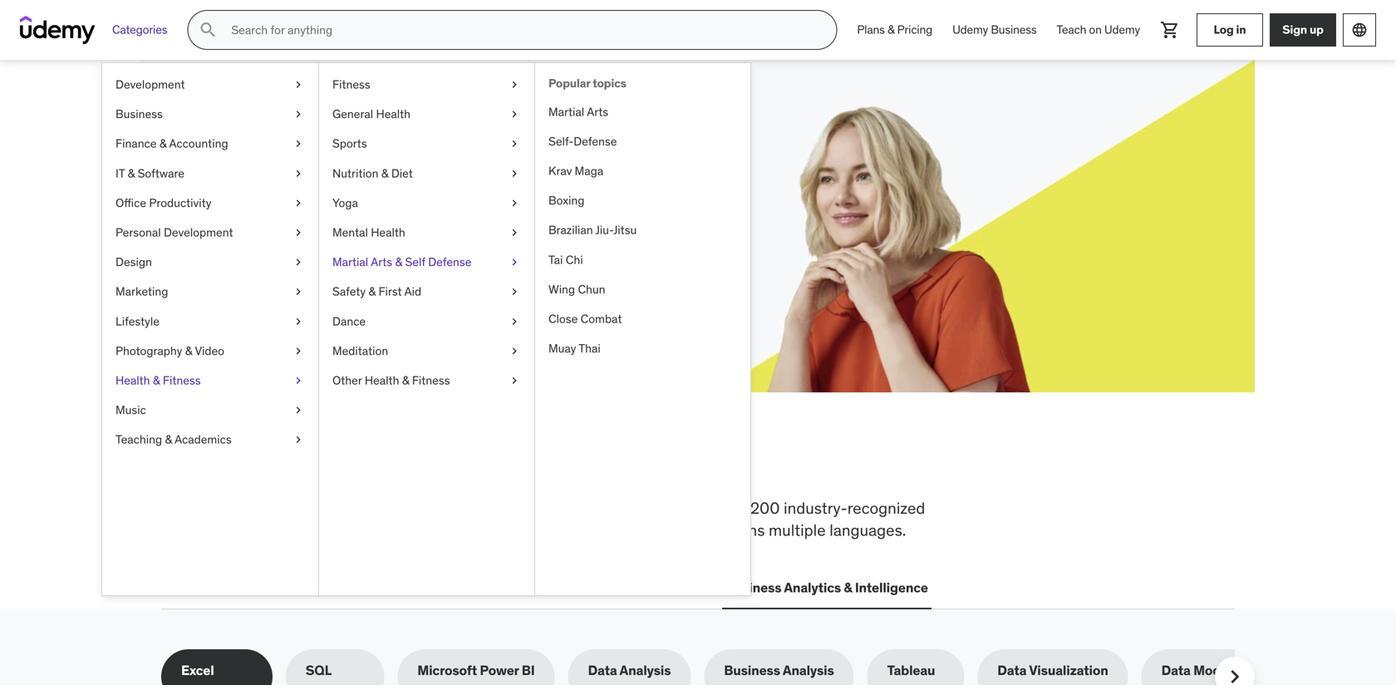 Task type: describe. For each thing, give the bounding box(es) containing it.
languages.
[[830, 520, 907, 540]]

udemy image
[[20, 16, 96, 44]]

expand
[[221, 173, 266, 190]]

personal development
[[116, 225, 233, 240]]

communication
[[607, 579, 706, 596]]

photography & video
[[116, 343, 224, 358]]

categories
[[112, 22, 167, 37]]

business inside 'link'
[[991, 22, 1037, 37]]

xsmall image for finance & accounting
[[292, 136, 305, 152]]

arts for martial arts & self defense
[[371, 254, 392, 269]]

chun
[[578, 282, 606, 297]]

mental
[[333, 225, 368, 240]]

analysis for data analysis
[[620, 662, 671, 679]]

industry-
[[784, 498, 848, 518]]

udemy business link
[[943, 10, 1047, 50]]

combat
[[581, 311, 622, 326]]

professional
[[507, 520, 594, 540]]

krav maga
[[549, 163, 604, 178]]

boxing
[[549, 193, 585, 208]]

lifestyle
[[116, 314, 160, 329]]

analysis for business analysis
[[783, 662, 834, 679]]

data analysis
[[588, 662, 671, 679]]

pricing
[[898, 22, 933, 37]]

data visualization
[[998, 662, 1109, 679]]

meditation link
[[319, 336, 535, 366]]

bi
[[522, 662, 535, 679]]

boxing link
[[535, 186, 751, 215]]

general health link
[[319, 99, 535, 129]]

course.
[[392, 173, 436, 190]]

wing
[[549, 282, 575, 297]]

data modeling
[[1162, 662, 1252, 679]]

dance link
[[319, 307, 535, 336]]

health for other health & fitness
[[365, 373, 399, 388]]

sports link
[[319, 129, 535, 159]]

business for business analysis
[[724, 662, 781, 679]]

close combat link
[[535, 304, 751, 334]]

xsmall image for office productivity
[[292, 195, 305, 211]]

tai chi
[[549, 252, 583, 267]]

$12.99
[[221, 192, 262, 209]]

Search for anything text field
[[228, 16, 817, 44]]

accounting
[[169, 136, 228, 151]]

15.
[[341, 192, 357, 209]]

business for business analytics & intelligence
[[726, 579, 782, 596]]

supports
[[344, 520, 406, 540]]

tai
[[549, 252, 563, 267]]

0 horizontal spatial fitness
[[163, 373, 201, 388]]

0 horizontal spatial your
[[269, 173, 295, 190]]

plans & pricing link
[[847, 10, 943, 50]]

martial for martial arts
[[549, 104, 585, 119]]

business link
[[102, 99, 318, 129]]

log in
[[1214, 22, 1247, 37]]

krav
[[549, 163, 572, 178]]

it for it certifications
[[299, 579, 310, 596]]

& down the meditation link
[[402, 373, 409, 388]]

a
[[382, 173, 389, 190]]

topics,
[[480, 498, 527, 518]]

with
[[354, 173, 379, 190]]

health inside "health & fitness" link
[[116, 373, 150, 388]]

finance & accounting link
[[102, 129, 318, 159]]

xsmall image for music
[[292, 402, 305, 418]]

it certifications button
[[295, 568, 400, 608]]

video
[[195, 343, 224, 358]]

skills
[[221, 132, 296, 167]]

web development
[[165, 579, 279, 596]]

martial arts & self defense link
[[319, 247, 535, 277]]

mental health
[[333, 225, 406, 240]]

microsoft
[[418, 662, 477, 679]]

power
[[480, 662, 519, 679]]

data for data analysis
[[588, 662, 617, 679]]

nutrition & diet link
[[319, 159, 535, 188]]

muay
[[549, 341, 576, 356]]

well-
[[410, 520, 445, 540]]

& for pricing
[[888, 22, 895, 37]]

xsmall image for development
[[292, 76, 305, 93]]

martial for martial arts & self defense
[[333, 254, 368, 269]]

other health & fitness link
[[319, 366, 535, 395]]

defense inside self-defense link
[[574, 134, 617, 149]]

modeling
[[1194, 662, 1252, 679]]

xsmall image for business
[[292, 106, 305, 122]]

design
[[116, 254, 152, 269]]

sign up
[[1283, 22, 1324, 37]]

visualization
[[1030, 662, 1109, 679]]

defense inside martial arts & self defense link
[[428, 254, 472, 269]]

xsmall image for lifestyle
[[292, 313, 305, 330]]

data for data science
[[506, 579, 535, 596]]

data for data modeling
[[1162, 662, 1191, 679]]

2 horizontal spatial fitness
[[412, 373, 450, 388]]

covering
[[161, 498, 225, 518]]

maga
[[575, 163, 604, 178]]

spans
[[724, 520, 765, 540]]

udemy inside udemy business 'link'
[[953, 22, 989, 37]]

office
[[116, 195, 146, 210]]

health for mental health
[[371, 225, 406, 240]]

choose a language image
[[1352, 22, 1369, 38]]

muay thai link
[[535, 334, 751, 363]]

0 vertical spatial in
[[1237, 22, 1247, 37]]

other
[[333, 373, 362, 388]]

all
[[161, 443, 210, 486]]

submit search image
[[198, 20, 218, 40]]

martial arts
[[549, 104, 609, 119]]

photography & video link
[[102, 336, 318, 366]]

the
[[216, 443, 269, 486]]

martial arts & self defense
[[333, 254, 472, 269]]

0 vertical spatial development
[[116, 77, 185, 92]]

tai chi link
[[535, 245, 751, 275]]

for inside skills for your future expand your potential with a course. starting at just $12.99 through dec 15.
[[301, 132, 339, 167]]

general
[[333, 106, 373, 121]]

need
[[437, 443, 517, 486]]

for inside covering critical workplace skills to technical topics, including prep content for over 200 industry-recognized certifications, our catalog supports well-rounded professional development and spans multiple languages.
[[694, 498, 713, 518]]



Task type: locate. For each thing, give the bounding box(es) containing it.
xsmall image inside it & software link
[[292, 165, 305, 182]]

xsmall image
[[292, 76, 305, 93], [508, 106, 521, 122], [292, 136, 305, 152], [508, 136, 521, 152], [292, 165, 305, 182], [508, 165, 521, 182], [508, 224, 521, 241], [508, 254, 521, 270], [508, 284, 521, 300], [508, 313, 521, 330], [292, 343, 305, 359], [508, 343, 521, 359], [292, 402, 305, 418]]

categories button
[[102, 10, 177, 50]]

1 horizontal spatial fitness
[[333, 77, 371, 92]]

& right the analytics
[[844, 579, 853, 596]]

0 vertical spatial skills
[[276, 443, 365, 486]]

sports
[[333, 136, 367, 151]]

development for personal
[[164, 225, 233, 240]]

xsmall image inside dance link
[[508, 313, 521, 330]]

design link
[[102, 247, 318, 277]]

& up "office"
[[128, 166, 135, 181]]

xsmall image inside "health & fitness" link
[[292, 372, 305, 389]]

xsmall image for meditation
[[508, 343, 521, 359]]

personal development link
[[102, 218, 318, 247]]

close
[[549, 311, 578, 326]]

music link
[[102, 395, 318, 425]]

all the skills you need in one place
[[161, 443, 715, 486]]

& right finance on the top of the page
[[159, 136, 167, 151]]

health right general
[[376, 106, 411, 121]]

development
[[597, 520, 690, 540]]

fitness down the meditation link
[[412, 373, 450, 388]]

xsmall image inside personal development link
[[292, 224, 305, 241]]

health up music
[[116, 373, 150, 388]]

1 horizontal spatial analysis
[[783, 662, 834, 679]]

& inside button
[[844, 579, 853, 596]]

& right plans
[[888, 22, 895, 37]]

for up and
[[694, 498, 713, 518]]

0 vertical spatial arts
[[587, 104, 609, 119]]

xsmall image for it & software
[[292, 165, 305, 182]]

0 vertical spatial for
[[301, 132, 339, 167]]

udemy inside teach on udemy link
[[1105, 22, 1141, 37]]

xsmall image inside development link
[[292, 76, 305, 93]]

data left science
[[506, 579, 535, 596]]

xsmall image inside sports link
[[508, 136, 521, 152]]

& for fitness
[[153, 373, 160, 388]]

development right "web"
[[196, 579, 279, 596]]

nutrition
[[333, 166, 379, 181]]

0 horizontal spatial martial
[[333, 254, 368, 269]]

xsmall image inside safety & first aid link
[[508, 284, 521, 300]]

it certifications
[[299, 579, 397, 596]]

health up martial arts & self defense
[[371, 225, 406, 240]]

development for web
[[196, 579, 279, 596]]

fitness down photography & video
[[163, 373, 201, 388]]

& left self
[[395, 254, 402, 269]]

arts inside "element"
[[587, 104, 609, 119]]

it inside button
[[299, 579, 310, 596]]

data for data visualization
[[998, 662, 1027, 679]]

& left the "video"
[[185, 343, 192, 358]]

teaching & academics link
[[102, 425, 318, 455]]

topic filters element
[[161, 649, 1272, 685]]

xsmall image for personal development
[[292, 224, 305, 241]]

health & fitness link
[[102, 366, 318, 395]]

1 vertical spatial it
[[299, 579, 310, 596]]

martial down 'mental'
[[333, 254, 368, 269]]

skills inside covering critical workplace skills to technical topics, including prep content for over 200 industry-recognized certifications, our catalog supports well-rounded professional development and spans multiple languages.
[[356, 498, 391, 518]]

software
[[138, 166, 185, 181]]

health inside other health & fitness link
[[365, 373, 399, 388]]

0 vertical spatial your
[[344, 132, 405, 167]]

music
[[116, 402, 146, 417]]

1 horizontal spatial martial
[[549, 104, 585, 119]]

aid
[[405, 284, 422, 299]]

development
[[116, 77, 185, 92], [164, 225, 233, 240], [196, 579, 279, 596]]

skills up workplace
[[276, 443, 365, 486]]

one
[[562, 443, 622, 486]]

brazilian jiu-jitsu
[[549, 223, 637, 238]]

xsmall image for dance
[[508, 313, 521, 330]]

0 vertical spatial it
[[116, 166, 125, 181]]

safety
[[333, 284, 366, 299]]

1 vertical spatial your
[[269, 173, 295, 190]]

2 analysis from the left
[[783, 662, 834, 679]]

& down "photography"
[[153, 373, 160, 388]]

mental health link
[[319, 218, 535, 247]]

health right other
[[365, 373, 399, 388]]

data left modeling at right bottom
[[1162, 662, 1191, 679]]

& left first
[[369, 284, 376, 299]]

development link
[[102, 70, 318, 99]]

arts up safety & first aid
[[371, 254, 392, 269]]

& for video
[[185, 343, 192, 358]]

martial arts & self defense element
[[535, 63, 751, 595]]

content
[[635, 498, 690, 518]]

2 vertical spatial development
[[196, 579, 279, 596]]

for up the potential
[[301, 132, 339, 167]]

0 vertical spatial defense
[[574, 134, 617, 149]]

1 vertical spatial for
[[694, 498, 713, 518]]

intelligence
[[855, 579, 929, 596]]

and
[[693, 520, 720, 540]]

skills for your future expand your potential with a course. starting at just $12.99 through dec 15.
[[221, 132, 527, 209]]

& inside 'link'
[[159, 136, 167, 151]]

& for software
[[128, 166, 135, 181]]

health for general health
[[376, 106, 411, 121]]

to
[[395, 498, 409, 518]]

it left certifications
[[299, 579, 310, 596]]

1 horizontal spatial defense
[[574, 134, 617, 149]]

krav maga link
[[535, 156, 751, 186]]

xsmall image inside music link
[[292, 402, 305, 418]]

development down categories dropdown button
[[116, 77, 185, 92]]

xsmall image for martial arts & self defense
[[508, 254, 521, 270]]

xsmall image inside other health & fitness link
[[508, 372, 521, 389]]

academics
[[175, 432, 232, 447]]

shopping cart with 0 items image
[[1161, 20, 1181, 40]]

business inside topic filters element
[[724, 662, 781, 679]]

muay thai
[[549, 341, 601, 356]]

& for accounting
[[159, 136, 167, 151]]

topics
[[593, 76, 627, 91]]

0 horizontal spatial defense
[[428, 254, 472, 269]]

1 vertical spatial arts
[[371, 254, 392, 269]]

arts for martial arts
[[587, 104, 609, 119]]

& left diet
[[382, 166, 389, 181]]

0 horizontal spatial for
[[301, 132, 339, 167]]

xsmall image inside yoga link
[[508, 195, 521, 211]]

xsmall image inside finance & accounting 'link'
[[292, 136, 305, 152]]

finance & accounting
[[116, 136, 228, 151]]

teaching
[[116, 432, 162, 447]]

leadership
[[417, 579, 486, 596]]

analytics
[[784, 579, 841, 596]]

1 vertical spatial skills
[[356, 498, 391, 518]]

business for business
[[116, 106, 163, 121]]

1 vertical spatial development
[[164, 225, 233, 240]]

development down office productivity link
[[164, 225, 233, 240]]

xsmall image for teaching & academics
[[292, 432, 305, 448]]

recognized
[[848, 498, 926, 518]]

popular topics
[[549, 76, 627, 91]]

close combat
[[549, 311, 622, 326]]

your up the with
[[344, 132, 405, 167]]

xsmall image inside fitness link
[[508, 76, 521, 93]]

certifications,
[[161, 520, 257, 540]]

xsmall image for nutrition & diet
[[508, 165, 521, 182]]

xsmall image for general health
[[508, 106, 521, 122]]

it for it & software
[[116, 166, 125, 181]]

science
[[538, 579, 587, 596]]

web development button
[[161, 568, 282, 608]]

data science button
[[502, 568, 590, 608]]

data right the bi
[[588, 662, 617, 679]]

data left visualization
[[998, 662, 1027, 679]]

marketing
[[116, 284, 168, 299]]

1 horizontal spatial it
[[299, 579, 310, 596]]

microsoft power bi
[[418, 662, 535, 679]]

xsmall image inside the meditation link
[[508, 343, 521, 359]]

wing chun
[[549, 282, 606, 297]]

1 horizontal spatial arts
[[587, 104, 609, 119]]

xsmall image inside the 'mental health' link
[[508, 224, 521, 241]]

finance
[[116, 136, 157, 151]]

xsmall image inside design link
[[292, 254, 305, 270]]

arts down popular topics
[[587, 104, 609, 119]]

1 vertical spatial martial
[[333, 254, 368, 269]]

sql
[[306, 662, 332, 679]]

1 horizontal spatial udemy
[[1105, 22, 1141, 37]]

udemy right on on the top right of page
[[1105, 22, 1141, 37]]

xsmall image for health & fitness
[[292, 372, 305, 389]]

xsmall image inside martial arts & self defense link
[[508, 254, 521, 270]]

0 horizontal spatial in
[[523, 443, 556, 486]]

web
[[165, 579, 193, 596]]

multiple
[[769, 520, 826, 540]]

skills up supports
[[356, 498, 391, 518]]

just
[[505, 173, 527, 190]]

& for academics
[[165, 432, 172, 447]]

xsmall image for mental health
[[508, 224, 521, 241]]

xsmall image inside "photography & video" link
[[292, 343, 305, 359]]

xsmall image for marketing
[[292, 284, 305, 300]]

xsmall image inside business link
[[292, 106, 305, 122]]

1 horizontal spatial for
[[694, 498, 713, 518]]

marketing link
[[102, 277, 318, 307]]

& right teaching
[[165, 432, 172, 447]]

your up through
[[269, 173, 295, 190]]

xsmall image inside general health link
[[508, 106, 521, 122]]

potential
[[298, 173, 350, 190]]

xsmall image for fitness
[[508, 76, 521, 93]]

data inside button
[[506, 579, 535, 596]]

log
[[1214, 22, 1234, 37]]

& for diet
[[382, 166, 389, 181]]

1 udemy from the left
[[953, 22, 989, 37]]

it up "office"
[[116, 166, 125, 181]]

communication button
[[604, 568, 709, 608]]

0 horizontal spatial it
[[116, 166, 125, 181]]

it & software link
[[102, 159, 318, 188]]

health & fitness
[[116, 373, 201, 388]]

it & software
[[116, 166, 185, 181]]

xsmall image for design
[[292, 254, 305, 270]]

&
[[888, 22, 895, 37], [159, 136, 167, 151], [128, 166, 135, 181], [382, 166, 389, 181], [395, 254, 402, 269], [369, 284, 376, 299], [185, 343, 192, 358], [153, 373, 160, 388], [402, 373, 409, 388], [165, 432, 172, 447], [844, 579, 853, 596]]

xsmall image inside 'nutrition & diet' link
[[508, 165, 521, 182]]

0 vertical spatial martial
[[549, 104, 585, 119]]

xsmall image for other health & fitness
[[508, 372, 521, 389]]

development inside button
[[196, 579, 279, 596]]

other health & fitness
[[333, 373, 450, 388]]

excel
[[181, 662, 214, 679]]

leadership button
[[414, 568, 489, 608]]

xsmall image inside marketing link
[[292, 284, 305, 300]]

business inside button
[[726, 579, 782, 596]]

1 vertical spatial in
[[523, 443, 556, 486]]

business analytics & intelligence
[[726, 579, 929, 596]]

self-
[[549, 134, 574, 149]]

certifications
[[313, 579, 397, 596]]

0 horizontal spatial arts
[[371, 254, 392, 269]]

productivity
[[149, 195, 212, 210]]

on
[[1090, 22, 1102, 37]]

martial
[[549, 104, 585, 119], [333, 254, 368, 269]]

plans & pricing
[[857, 22, 933, 37]]

office productivity link
[[102, 188, 318, 218]]

tableau
[[888, 662, 936, 679]]

martial arts link
[[535, 97, 751, 127]]

in
[[1237, 22, 1247, 37], [523, 443, 556, 486]]

xsmall image for sports
[[508, 136, 521, 152]]

defense right self
[[428, 254, 472, 269]]

udemy right pricing at the top
[[953, 22, 989, 37]]

next image
[[1222, 664, 1249, 685]]

health inside the 'mental health' link
[[371, 225, 406, 240]]

xsmall image inside office productivity link
[[292, 195, 305, 211]]

data science
[[506, 579, 587, 596]]

xsmall image inside teaching & academics link
[[292, 432, 305, 448]]

xsmall image inside lifestyle link
[[292, 313, 305, 330]]

in right log
[[1237, 22, 1247, 37]]

self-defense link
[[535, 127, 751, 156]]

& for first
[[369, 284, 376, 299]]

analysis
[[620, 662, 671, 679], [783, 662, 834, 679]]

diet
[[392, 166, 413, 181]]

1 horizontal spatial in
[[1237, 22, 1247, 37]]

xsmall image for safety & first aid
[[508, 284, 521, 300]]

1 vertical spatial defense
[[428, 254, 472, 269]]

martial down popular
[[549, 104, 585, 119]]

in up including
[[523, 443, 556, 486]]

it
[[116, 166, 125, 181], [299, 579, 310, 596]]

1 horizontal spatial your
[[344, 132, 405, 167]]

general health
[[333, 106, 411, 121]]

workplace
[[279, 498, 352, 518]]

defense up maga
[[574, 134, 617, 149]]

2 udemy from the left
[[1105, 22, 1141, 37]]

prep
[[599, 498, 632, 518]]

1 analysis from the left
[[620, 662, 671, 679]]

fitness up general
[[333, 77, 371, 92]]

0 horizontal spatial udemy
[[953, 22, 989, 37]]

martial inside "element"
[[549, 104, 585, 119]]

0 horizontal spatial analysis
[[620, 662, 671, 679]]

health inside general health link
[[376, 106, 411, 121]]

xsmall image for yoga
[[508, 195, 521, 211]]

jitsu
[[614, 223, 637, 238]]

catalog
[[288, 520, 340, 540]]

xsmall image
[[508, 76, 521, 93], [292, 106, 305, 122], [292, 195, 305, 211], [508, 195, 521, 211], [292, 224, 305, 241], [292, 254, 305, 270], [292, 284, 305, 300], [292, 313, 305, 330], [292, 372, 305, 389], [508, 372, 521, 389], [292, 432, 305, 448]]

xsmall image for photography & video
[[292, 343, 305, 359]]

business analytics & intelligence button
[[722, 568, 932, 608]]



Task type: vqa. For each thing, say whether or not it's contained in the screenshot.
right Agile
no



